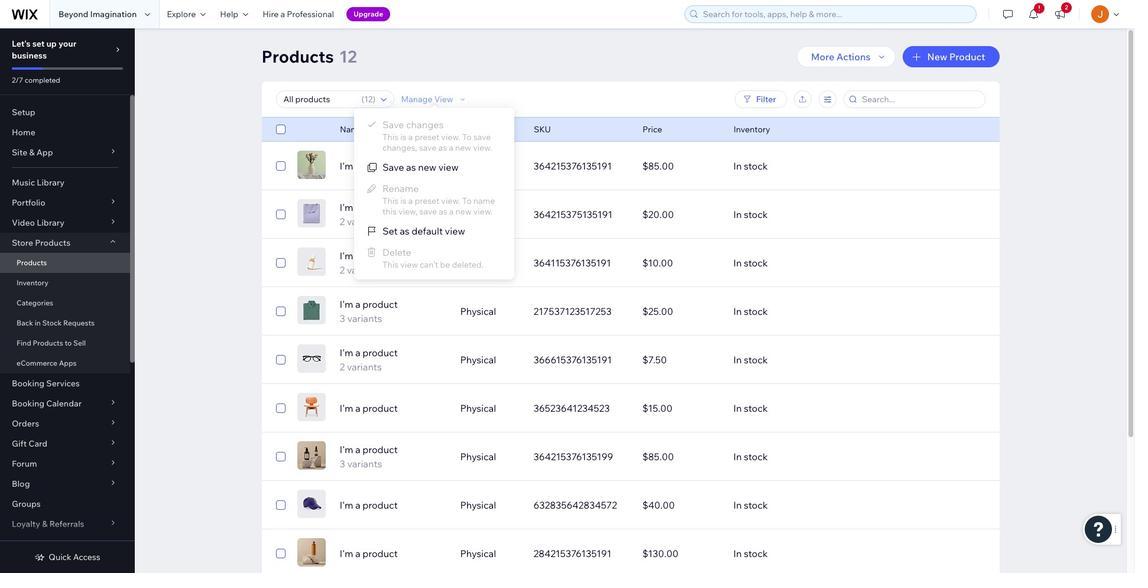 Task type: describe. For each thing, give the bounding box(es) containing it.
physical link for 364215376135199
[[453, 443, 527, 471]]

blog button
[[0, 474, 130, 495]]

more
[[812, 51, 835, 63]]

imagination
[[90, 9, 137, 20]]

as inside save changes this is a preset view. to save changes, save as a new view.
[[439, 143, 447, 153]]

ecommerce apps link
[[0, 354, 130, 374]]

setup
[[12, 107, 35, 118]]

8 i'm from the top
[[340, 500, 353, 512]]

in for 36523641234523
[[734, 403, 742, 415]]

in stock link for 364115376135191
[[727, 249, 950, 277]]

)
[[373, 94, 375, 105]]

product
[[950, 51, 986, 63]]

services
[[46, 379, 80, 389]]

( 12 )
[[361, 94, 375, 105]]

filter button
[[735, 91, 787, 108]]

364215375135191
[[534, 209, 613, 221]]

stock for 364215376135199
[[744, 451, 768, 463]]

this
[[383, 206, 397, 217]]

variants for 217537123517253
[[347, 313, 382, 325]]

284215376135191
[[534, 548, 612, 560]]

booking calendar button
[[0, 394, 130, 414]]

view. down type
[[473, 143, 492, 153]]

this inside save changes this is a preset view. to save changes, save as a new view.
[[383, 132, 399, 143]]

stock for 632835642834572
[[744, 500, 768, 512]]

quick
[[49, 553, 71, 563]]

Unsaved view field
[[280, 91, 358, 108]]

physical for 36523641234523
[[461, 403, 496, 415]]

$20.00
[[643, 209, 674, 221]]

36523641234523 link
[[527, 395, 636, 423]]

physical for 632835642834572
[[461, 500, 496, 512]]

284215376135191 link
[[527, 540, 636, 569]]

stock for 364215376135191
[[744, 160, 768, 172]]

set as default view
[[383, 225, 465, 237]]

more actions button
[[797, 46, 896, 67]]

find
[[17, 339, 31, 348]]

point of sale link
[[0, 535, 130, 555]]

calendar
[[46, 399, 82, 409]]

menu containing save changes
[[354, 114, 515, 274]]

632835642834572 link
[[527, 492, 636, 520]]

physical link for 366615376135191
[[453, 346, 527, 374]]

stock for 364215375135191
[[744, 209, 768, 221]]

3 for 364215376135199
[[340, 458, 345, 470]]

$10.00
[[643, 257, 674, 269]]

sku
[[534, 124, 551, 135]]

let's
[[12, 38, 31, 49]]

physical for 366615376135191
[[461, 354, 496, 366]]

requests
[[63, 319, 95, 328]]

physical for 364215375135191
[[461, 209, 496, 221]]

help button
[[213, 0, 256, 28]]

changes
[[406, 119, 444, 131]]

products down hire a professional link
[[262, 46, 334, 67]]

i'm a product link for 284215376135191
[[333, 547, 453, 561]]

referrals
[[49, 519, 84, 530]]

364115376135191
[[534, 257, 611, 269]]

in stock link for 364215376135191
[[727, 152, 950, 180]]

quick access
[[49, 553, 100, 563]]

i'm a product 2 variants for 366615376135191
[[340, 347, 398, 373]]

physical link for 632835642834572
[[453, 492, 527, 520]]

new for rename
[[456, 206, 472, 217]]

more actions
[[812, 51, 871, 63]]

point
[[12, 540, 32, 550]]

in stock for 366615376135191
[[734, 354, 768, 366]]

2/7 completed
[[12, 76, 60, 85]]

364215375135191 link
[[527, 201, 636, 229]]

$85.00 link for 364215376135191
[[636, 152, 727, 180]]

save for save changes this is a preset view. to save changes, save as a new view.
[[383, 119, 404, 131]]

in stock link for 217537123517253
[[727, 298, 950, 326]]

groups link
[[0, 495, 130, 515]]

filter
[[756, 94, 776, 105]]

as inside button
[[400, 225, 410, 237]]

364215376135199
[[534, 451, 613, 463]]

music library link
[[0, 173, 130, 193]]

store
[[12, 238, 33, 248]]

business
[[12, 50, 47, 61]]

categories
[[17, 299, 53, 308]]

physical link for 364115376135191
[[453, 249, 527, 277]]

save for rename
[[420, 206, 437, 217]]

quick access button
[[35, 553, 100, 563]]

$40.00 link
[[636, 492, 727, 520]]

booking services
[[12, 379, 80, 389]]

in stock link for 632835642834572
[[727, 492, 950, 520]]

stock for 366615376135191
[[744, 354, 768, 366]]

12 for products 12
[[339, 46, 357, 67]]

upgrade button
[[347, 7, 391, 21]]

in
[[35, 319, 41, 328]]

as inside button
[[406, 161, 416, 173]]

home
[[12, 127, 35, 138]]

beyond imagination
[[59, 9, 137, 20]]

i'm a product 3 variants for 364215376135199
[[340, 444, 398, 470]]

in stock link for 36523641234523
[[727, 395, 950, 423]]

1 i'm from the top
[[340, 160, 353, 172]]

4 i'm from the top
[[340, 299, 353, 311]]

find products to sell
[[17, 339, 86, 348]]

portfolio
[[12, 198, 45, 208]]

music
[[12, 177, 35, 188]]

in stock for 36523641234523
[[734, 403, 768, 415]]

variants for 364115376135191
[[347, 264, 382, 276]]

booking services link
[[0, 374, 130, 394]]

beyond
[[59, 9, 88, 20]]

manage view button
[[401, 94, 468, 105]]

in for 284215376135191
[[734, 548, 742, 560]]

professional
[[287, 9, 334, 20]]

view
[[435, 94, 454, 105]]

$25.00 link
[[636, 298, 727, 326]]

video library button
[[0, 213, 130, 233]]

site
[[12, 147, 27, 158]]

1 product from the top
[[363, 160, 398, 172]]

in stock for 364215375135191
[[734, 209, 768, 221]]

i'm a product for 364215376135191
[[340, 160, 398, 172]]

in for 364215376135199
[[734, 451, 742, 463]]

view. down changes
[[442, 132, 461, 143]]

preset inside rename this is a preset view. to name this view, save as a new view.
[[415, 196, 440, 206]]

2 for 364215375135191
[[340, 216, 345, 228]]

in stock link for 364215376135199
[[727, 443, 950, 471]]

groups
[[12, 499, 41, 510]]

i'm a product 3 variants for 217537123517253
[[340, 299, 398, 325]]

physical for 364115376135191
[[461, 257, 496, 269]]

in stock for 284215376135191
[[734, 548, 768, 560]]

(
[[361, 94, 364, 105]]

in stock link for 364215375135191
[[727, 201, 950, 229]]

5 i'm from the top
[[340, 347, 353, 359]]

$130.00 link
[[636, 540, 727, 569]]

new
[[928, 51, 948, 63]]

deleted.
[[452, 260, 484, 270]]

in for 364215375135191
[[734, 209, 742, 221]]

sidebar element
[[0, 28, 135, 574]]

i'm a product link for 36523641234523
[[333, 402, 453, 416]]

preset inside save changes this is a preset view. to save changes, save as a new view.
[[415, 132, 440, 143]]

to inside save changes this is a preset view. to save changes, save as a new view.
[[463, 132, 472, 143]]

be
[[440, 260, 450, 270]]

physical link for 36523641234523
[[453, 395, 527, 423]]

video library
[[12, 218, 64, 228]]

2/7
[[12, 76, 23, 85]]

save for save as new view
[[383, 161, 404, 173]]

loyalty & referrals button
[[0, 515, 130, 535]]

364215376135191
[[534, 160, 612, 172]]

back in stock requests link
[[0, 314, 130, 334]]

in stock for 364215376135199
[[734, 451, 768, 463]]

217537123517253 link
[[527, 298, 636, 326]]

364215376135199 link
[[527, 443, 636, 471]]

products down store
[[17, 259, 47, 267]]

to
[[65, 339, 72, 348]]



Task type: locate. For each thing, give the bounding box(es) containing it.
3 i'm a product link from the top
[[333, 499, 453, 513]]

4 stock from the top
[[744, 306, 768, 318]]

view for save as new view
[[439, 161, 459, 173]]

card
[[29, 439, 47, 450]]

price
[[643, 124, 662, 135]]

1 vertical spatial i'm a product 2 variants
[[340, 250, 398, 276]]

7 in stock link from the top
[[727, 443, 950, 471]]

physical link for 364215375135191
[[453, 201, 527, 229]]

0 vertical spatial library
[[37, 177, 65, 188]]

preset down rename
[[415, 196, 440, 206]]

3 i'm a product 2 variants from the top
[[340, 347, 398, 373]]

variants for 366615376135191
[[347, 361, 382, 373]]

gift card button
[[0, 434, 130, 454]]

portfolio button
[[0, 193, 130, 213]]

1 i'm a product from the top
[[340, 160, 398, 172]]

6 physical link from the top
[[453, 443, 527, 471]]

library up portfolio dropdown button
[[37, 177, 65, 188]]

4 i'm a product from the top
[[340, 548, 398, 560]]

manage
[[401, 94, 433, 105]]

booking up orders
[[12, 399, 44, 409]]

this for delete
[[383, 260, 399, 270]]

i'm a product 2 variants for 364115376135191
[[340, 250, 398, 276]]

$85.00 link for 364215376135199
[[636, 443, 727, 471]]

1 stock from the top
[[744, 160, 768, 172]]

2 vertical spatial this
[[383, 260, 399, 270]]

3 physical link from the top
[[453, 298, 527, 326]]

set
[[32, 38, 45, 49]]

hire
[[263, 9, 279, 20]]

2 this from the top
[[383, 196, 399, 206]]

1 vertical spatial save
[[383, 161, 404, 173]]

$15.00 link
[[636, 395, 727, 423]]

5 physical from the top
[[461, 403, 496, 415]]

1 vertical spatial 3
[[340, 458, 345, 470]]

forum
[[12, 459, 37, 470]]

new inside save changes this is a preset view. to save changes, save as a new view.
[[455, 143, 471, 153]]

new inside rename this is a preset view. to name this view, save as a new view.
[[456, 206, 472, 217]]

library for video library
[[37, 218, 64, 228]]

12
[[339, 46, 357, 67], [364, 94, 373, 105]]

is down rename
[[401, 196, 407, 206]]

1 physical from the top
[[461, 209, 496, 221]]

0 vertical spatial $85.00 link
[[636, 152, 727, 180]]

save inside rename this is a preset view. to name this view, save as a new view.
[[420, 206, 437, 217]]

9 in from the top
[[734, 548, 742, 560]]

site & app
[[12, 147, 53, 158]]

0 vertical spatial 3
[[340, 313, 345, 325]]

4 physical link from the top
[[453, 346, 527, 374]]

stock for 217537123517253
[[744, 306, 768, 318]]

1 vertical spatial library
[[37, 218, 64, 228]]

actions
[[837, 51, 871, 63]]

1 is from the top
[[401, 132, 407, 143]]

Search for tools, apps, help & more... field
[[700, 6, 973, 22]]

view down save changes this is a preset view. to save changes, save as a new view. in the left top of the page
[[439, 161, 459, 173]]

None checkbox
[[276, 159, 285, 173], [276, 208, 285, 222], [276, 305, 285, 319], [276, 450, 285, 464], [276, 499, 285, 513], [276, 159, 285, 173], [276, 208, 285, 222], [276, 305, 285, 319], [276, 450, 285, 464], [276, 499, 285, 513]]

1 in stock from the top
[[734, 160, 768, 172]]

& for site
[[29, 147, 35, 158]]

ecommerce
[[17, 359, 57, 368]]

& for loyalty
[[42, 519, 48, 530]]

3 stock from the top
[[744, 257, 768, 269]]

2 3 from the top
[[340, 458, 345, 470]]

explore
[[167, 9, 196, 20]]

1 in from the top
[[734, 160, 742, 172]]

save inside button
[[383, 161, 404, 173]]

Search... field
[[859, 91, 982, 108]]

$85.00 link
[[636, 152, 727, 180], [636, 443, 727, 471]]

is down changes
[[401, 132, 407, 143]]

$85.00 for 364215376135191
[[643, 160, 674, 172]]

7 product from the top
[[363, 444, 398, 456]]

this right name
[[383, 132, 399, 143]]

6 physical from the top
[[461, 451, 496, 463]]

2 physical from the top
[[461, 257, 496, 269]]

this for rename
[[383, 196, 399, 206]]

i'm a product for 36523641234523
[[340, 403, 398, 415]]

this inside delete this view can't be deleted.
[[383, 260, 399, 270]]

i'm a product link
[[333, 159, 453, 173], [333, 402, 453, 416], [333, 499, 453, 513], [333, 547, 453, 561]]

2 in stock from the top
[[734, 209, 768, 221]]

music library
[[12, 177, 65, 188]]

6 product from the top
[[363, 403, 398, 415]]

0 vertical spatial is
[[401, 132, 407, 143]]

video
[[12, 218, 35, 228]]

2 save from the top
[[383, 161, 404, 173]]

in for 632835642834572
[[734, 500, 742, 512]]

4 i'm a product link from the top
[[333, 547, 453, 561]]

in stock for 364215376135191
[[734, 160, 768, 172]]

1 vertical spatial $85.00 link
[[636, 443, 727, 471]]

2 library from the top
[[37, 218, 64, 228]]

physical for 364215376135199
[[461, 451, 496, 463]]

stock for 284215376135191
[[744, 548, 768, 560]]

$85.00 link down $15.00 link
[[636, 443, 727, 471]]

9 in stock from the top
[[734, 548, 768, 560]]

7 i'm from the top
[[340, 444, 353, 456]]

i'm a product 3 variants
[[340, 299, 398, 325], [340, 444, 398, 470]]

stock for 36523641234523
[[744, 403, 768, 415]]

new down type
[[455, 143, 471, 153]]

new left 'name'
[[456, 206, 472, 217]]

your
[[59, 38, 76, 49]]

upgrade
[[354, 9, 383, 18]]

2 i'm a product from the top
[[340, 403, 398, 415]]

2 for 364115376135191
[[340, 264, 345, 276]]

3 i'm from the top
[[340, 250, 353, 262]]

as right set
[[400, 225, 410, 237]]

8 physical from the top
[[461, 548, 496, 560]]

in for 364215376135191
[[734, 160, 742, 172]]

2 i'm a product link from the top
[[333, 402, 453, 416]]

0 vertical spatial i'm a product 3 variants
[[340, 299, 398, 325]]

9 stock from the top
[[744, 548, 768, 560]]

$40.00
[[643, 500, 675, 512]]

1 vertical spatial $85.00
[[643, 451, 674, 463]]

0 vertical spatial i'm a product 2 variants
[[340, 202, 398, 228]]

2 booking from the top
[[12, 399, 44, 409]]

library
[[37, 177, 65, 188], [37, 218, 64, 228]]

new product button
[[903, 46, 1000, 67]]

orders
[[12, 419, 39, 429]]

products
[[262, 46, 334, 67], [35, 238, 70, 248], [17, 259, 47, 267], [33, 339, 63, 348]]

variants for 364215375135191
[[347, 216, 382, 228]]

8 in stock from the top
[[734, 500, 768, 512]]

0 horizontal spatial 12
[[339, 46, 357, 67]]

1 vertical spatial to
[[463, 196, 472, 206]]

6 stock from the top
[[744, 403, 768, 415]]

1 horizontal spatial inventory
[[734, 124, 770, 135]]

& inside dropdown button
[[29, 147, 35, 158]]

2 preset from the top
[[415, 196, 440, 206]]

save down changes, at the top left
[[383, 161, 404, 173]]

is
[[401, 132, 407, 143], [401, 196, 407, 206]]

12 left manage
[[364, 94, 373, 105]]

1 i'm a product 2 variants from the top
[[340, 202, 398, 228]]

view for set as default view
[[445, 225, 465, 237]]

orders button
[[0, 414, 130, 434]]

7 in stock from the top
[[734, 451, 768, 463]]

1 vertical spatial this
[[383, 196, 399, 206]]

5 physical link from the top
[[453, 395, 527, 423]]

inventory inside sidebar element
[[17, 279, 48, 288]]

1 vertical spatial new
[[418, 161, 437, 173]]

to inside rename this is a preset view. to name this view, save as a new view.
[[463, 196, 472, 206]]

& inside popup button
[[42, 519, 48, 530]]

1 vertical spatial 12
[[364, 94, 373, 105]]

menu
[[354, 114, 515, 274]]

in stock for 632835642834572
[[734, 500, 768, 512]]

8 product from the top
[[363, 500, 398, 512]]

2 $85.00 from the top
[[643, 451, 674, 463]]

1 vertical spatial is
[[401, 196, 407, 206]]

point of sale
[[12, 540, 61, 550]]

i'm a product for 632835642834572
[[340, 500, 398, 512]]

1 i'm a product 3 variants from the top
[[340, 299, 398, 325]]

view inside button
[[445, 225, 465, 237]]

i'm a product link for 364215376135191
[[333, 159, 453, 173]]

apps
[[59, 359, 77, 368]]

view down delete
[[401, 260, 418, 270]]

inventory link
[[0, 273, 130, 293]]

$7.50
[[643, 354, 667, 366]]

2 to from the top
[[463, 196, 472, 206]]

0 vertical spatial new
[[455, 143, 471, 153]]

rename this is a preset view. to name this view, save as a new view.
[[383, 183, 495, 217]]

1 vertical spatial view
[[445, 225, 465, 237]]

1 horizontal spatial &
[[42, 519, 48, 530]]

2 $85.00 link from the top
[[636, 443, 727, 471]]

3 i'm a product from the top
[[340, 500, 398, 512]]

1 to from the top
[[463, 132, 472, 143]]

sell
[[73, 339, 86, 348]]

1 in stock link from the top
[[727, 152, 950, 180]]

8 physical link from the top
[[453, 540, 527, 569]]

7 in from the top
[[734, 451, 742, 463]]

0 horizontal spatial inventory
[[17, 279, 48, 288]]

to
[[463, 132, 472, 143], [463, 196, 472, 206]]

0 vertical spatial booking
[[12, 379, 44, 389]]

physical for 217537123517253
[[461, 306, 496, 318]]

1 vertical spatial inventory
[[17, 279, 48, 288]]

5 stock from the top
[[744, 354, 768, 366]]

9 product from the top
[[363, 548, 398, 560]]

booking
[[12, 379, 44, 389], [12, 399, 44, 409]]

in stock link for 284215376135191
[[727, 540, 950, 569]]

manage view
[[401, 94, 454, 105]]

1 vertical spatial booking
[[12, 399, 44, 409]]

4 in stock link from the top
[[727, 298, 950, 326]]

view. left 'name'
[[442, 196, 461, 206]]

0 vertical spatial preset
[[415, 132, 440, 143]]

4 physical from the top
[[461, 354, 496, 366]]

$85.00 up "$40.00"
[[643, 451, 674, 463]]

booking down ecommerce
[[12, 379, 44, 389]]

name
[[340, 124, 363, 135]]

8 in from the top
[[734, 500, 742, 512]]

as up the set as default view button
[[439, 206, 448, 217]]

3 in from the top
[[734, 257, 742, 269]]

366615376135191 link
[[527, 346, 636, 374]]

booking for booking services
[[12, 379, 44, 389]]

7 physical from the top
[[461, 500, 496, 512]]

0 vertical spatial this
[[383, 132, 399, 143]]

view right default
[[445, 225, 465, 237]]

366615376135191
[[534, 354, 612, 366]]

this inside rename this is a preset view. to name this view, save as a new view.
[[383, 196, 399, 206]]

in stock link
[[727, 152, 950, 180], [727, 201, 950, 229], [727, 249, 950, 277], [727, 298, 950, 326], [727, 346, 950, 374], [727, 395, 950, 423], [727, 443, 950, 471], [727, 492, 950, 520], [727, 540, 950, 569]]

in for 366615376135191
[[734, 354, 742, 366]]

as up save as new view button
[[439, 143, 447, 153]]

0 vertical spatial inventory
[[734, 124, 770, 135]]

1 vertical spatial &
[[42, 519, 48, 530]]

5 in from the top
[[734, 354, 742, 366]]

site & app button
[[0, 143, 130, 163]]

$7.50 link
[[636, 346, 727, 374]]

0 vertical spatial &
[[29, 147, 35, 158]]

as inside rename this is a preset view. to name this view, save as a new view.
[[439, 206, 448, 217]]

6 in from the top
[[734, 403, 742, 415]]

categories link
[[0, 293, 130, 314]]

booking inside popup button
[[12, 399, 44, 409]]

new
[[455, 143, 471, 153], [418, 161, 437, 173], [456, 206, 472, 217]]

physical link for 284215376135191
[[453, 540, 527, 569]]

7 stock from the top
[[744, 451, 768, 463]]

12 down upgrade button at the left top
[[339, 46, 357, 67]]

type
[[461, 124, 479, 135]]

0 vertical spatial to
[[463, 132, 472, 143]]

2 in from the top
[[734, 209, 742, 221]]

6 in stock from the top
[[734, 403, 768, 415]]

in stock
[[734, 160, 768, 172], [734, 209, 768, 221], [734, 257, 768, 269], [734, 306, 768, 318], [734, 354, 768, 366], [734, 403, 768, 415], [734, 451, 768, 463], [734, 500, 768, 512], [734, 548, 768, 560]]

5 product from the top
[[363, 347, 398, 359]]

8 stock from the top
[[744, 500, 768, 512]]

3 this from the top
[[383, 260, 399, 270]]

save up changes, at the top left
[[383, 119, 404, 131]]

view inside delete this view can't be deleted.
[[401, 260, 418, 270]]

save for save changes
[[419, 143, 437, 153]]

inventory down filter button
[[734, 124, 770, 135]]

5 in stock link from the top
[[727, 346, 950, 374]]

$25.00
[[643, 306, 674, 318]]

3 in stock from the top
[[734, 257, 768, 269]]

$85.00 for 364215376135199
[[643, 451, 674, 463]]

9 in stock link from the top
[[727, 540, 950, 569]]

$20.00 link
[[636, 201, 727, 229]]

$10.00 link
[[636, 249, 727, 277]]

9 i'm from the top
[[340, 548, 353, 560]]

product
[[363, 160, 398, 172], [363, 202, 398, 214], [363, 250, 398, 262], [363, 299, 398, 311], [363, 347, 398, 359], [363, 403, 398, 415], [363, 444, 398, 456], [363, 500, 398, 512], [363, 548, 398, 560]]

2 in stock link from the top
[[727, 201, 950, 229]]

back
[[17, 319, 33, 328]]

booking calendar
[[12, 399, 82, 409]]

2 i'm a product 3 variants from the top
[[340, 444, 398, 470]]

2 vertical spatial new
[[456, 206, 472, 217]]

2 vertical spatial view
[[401, 260, 418, 270]]

variants for 364215376135199
[[347, 458, 382, 470]]

library up store products
[[37, 218, 64, 228]]

4 in from the top
[[734, 306, 742, 318]]

stock for 364115376135191
[[744, 257, 768, 269]]

is inside save changes this is a preset view. to save changes, save as a new view.
[[401, 132, 407, 143]]

hire a professional
[[263, 9, 334, 20]]

1 vertical spatial i'm a product 3 variants
[[340, 444, 398, 470]]

in for 364115376135191
[[734, 257, 742, 269]]

8 in stock link from the top
[[727, 492, 950, 520]]

blog
[[12, 479, 30, 490]]

3 for 217537123517253
[[340, 313, 345, 325]]

as down changes, at the top left
[[406, 161, 416, 173]]

3 in stock link from the top
[[727, 249, 950, 277]]

2 inside button
[[1066, 4, 1069, 11]]

of
[[34, 540, 42, 550]]

None checkbox
[[276, 122, 285, 137], [276, 256, 285, 270], [276, 353, 285, 367], [276, 402, 285, 416], [276, 547, 285, 561], [276, 122, 285, 137], [276, 256, 285, 270], [276, 353, 285, 367], [276, 402, 285, 416], [276, 547, 285, 561]]

store products
[[12, 238, 70, 248]]

view inside button
[[439, 161, 459, 173]]

in stock link for 366615376135191
[[727, 346, 950, 374]]

save inside save changes this is a preset view. to save changes, save as a new view.
[[383, 119, 404, 131]]

loyalty & referrals
[[12, 519, 84, 530]]

2 i'm from the top
[[340, 202, 353, 214]]

i'm a product for 284215376135191
[[340, 548, 398, 560]]

$85.00 link down "price"
[[636, 152, 727, 180]]

save
[[383, 119, 404, 131], [383, 161, 404, 173]]

in stock for 217537123517253
[[734, 306, 768, 318]]

3
[[340, 313, 345, 325], [340, 458, 345, 470]]

view. up the set as default view button
[[474, 206, 493, 217]]

6 in stock link from the top
[[727, 395, 950, 423]]

& right site on the top left of page
[[29, 147, 35, 158]]

booking for booking calendar
[[12, 399, 44, 409]]

1 vertical spatial preset
[[415, 196, 440, 206]]

library inside "video library" popup button
[[37, 218, 64, 228]]

to left 'name'
[[463, 196, 472, 206]]

new for save changes
[[455, 143, 471, 153]]

stock
[[744, 160, 768, 172], [744, 209, 768, 221], [744, 257, 768, 269], [744, 306, 768, 318], [744, 354, 768, 366], [744, 403, 768, 415], [744, 451, 768, 463], [744, 500, 768, 512], [744, 548, 768, 560]]

2 vertical spatial i'm a product 2 variants
[[340, 347, 398, 373]]

library inside music library link
[[37, 177, 65, 188]]

4 in stock from the top
[[734, 306, 768, 318]]

1 $85.00 from the top
[[643, 160, 674, 172]]

in for 217537123517253
[[734, 306, 742, 318]]

2 product from the top
[[363, 202, 398, 214]]

1 save from the top
[[383, 119, 404, 131]]

1 3 from the top
[[340, 313, 345, 325]]

1 physical link from the top
[[453, 201, 527, 229]]

this down rename
[[383, 196, 399, 206]]

library for music library
[[37, 177, 65, 188]]

this down delete
[[383, 260, 399, 270]]

0 vertical spatial view
[[439, 161, 459, 173]]

store products button
[[0, 233, 130, 253]]

back in stock requests
[[17, 319, 95, 328]]

1 preset from the top
[[415, 132, 440, 143]]

inventory up categories
[[17, 279, 48, 288]]

7 physical link from the top
[[453, 492, 527, 520]]

6 i'm from the top
[[340, 403, 353, 415]]

preset down changes
[[415, 132, 440, 143]]

products down "video library" popup button
[[35, 238, 70, 248]]

default
[[412, 225, 443, 237]]

physical for 284215376135191
[[461, 548, 496, 560]]

set
[[383, 225, 398, 237]]

physical link for 217537123517253
[[453, 298, 527, 326]]

2 for 366615376135191
[[340, 361, 345, 373]]

12 for ( 12 )
[[364, 94, 373, 105]]

i'm a product 2 variants for 364215375135191
[[340, 202, 398, 228]]

0 vertical spatial $85.00
[[643, 160, 674, 172]]

products up 'ecommerce apps'
[[33, 339, 63, 348]]

new inside button
[[418, 161, 437, 173]]

rename
[[383, 183, 419, 195]]

2 physical link from the top
[[453, 249, 527, 277]]

0 vertical spatial save
[[383, 119, 404, 131]]

5 in stock from the top
[[734, 354, 768, 366]]

1 library from the top
[[37, 177, 65, 188]]

in
[[734, 160, 742, 172], [734, 209, 742, 221], [734, 257, 742, 269], [734, 306, 742, 318], [734, 354, 742, 366], [734, 403, 742, 415], [734, 451, 742, 463], [734, 500, 742, 512], [734, 548, 742, 560]]

new down save changes this is a preset view. to save changes, save as a new view. in the left top of the page
[[418, 161, 437, 173]]

2 is from the top
[[401, 196, 407, 206]]

3 product from the top
[[363, 250, 398, 262]]

1 $85.00 link from the top
[[636, 152, 727, 180]]

0 vertical spatial 12
[[339, 46, 357, 67]]

up
[[46, 38, 57, 49]]

4 product from the top
[[363, 299, 398, 311]]

$130.00
[[643, 548, 679, 560]]

to up save as new view button
[[463, 132, 472, 143]]

1 this from the top
[[383, 132, 399, 143]]

is inside rename this is a preset view. to name this view, save as a new view.
[[401, 196, 407, 206]]

$85.00
[[643, 160, 674, 172], [643, 451, 674, 463]]

inventory
[[734, 124, 770, 135], [17, 279, 48, 288]]

completed
[[25, 76, 60, 85]]

1 horizontal spatial 12
[[364, 94, 373, 105]]

i'm a product link for 632835642834572
[[333, 499, 453, 513]]

hire a professional link
[[256, 0, 341, 28]]

& right loyalty
[[42, 519, 48, 530]]

variants
[[347, 216, 382, 228], [347, 264, 382, 276], [347, 313, 382, 325], [347, 361, 382, 373], [347, 458, 382, 470]]

0 horizontal spatial &
[[29, 147, 35, 158]]

view,
[[399, 206, 418, 217]]

$85.00 down "price"
[[643, 160, 674, 172]]

sale
[[44, 540, 61, 550]]

in stock for 364115376135191
[[734, 257, 768, 269]]

2 i'm a product 2 variants from the top
[[340, 250, 398, 276]]

products inside popup button
[[35, 238, 70, 248]]



Task type: vqa. For each thing, say whether or not it's contained in the screenshot.


